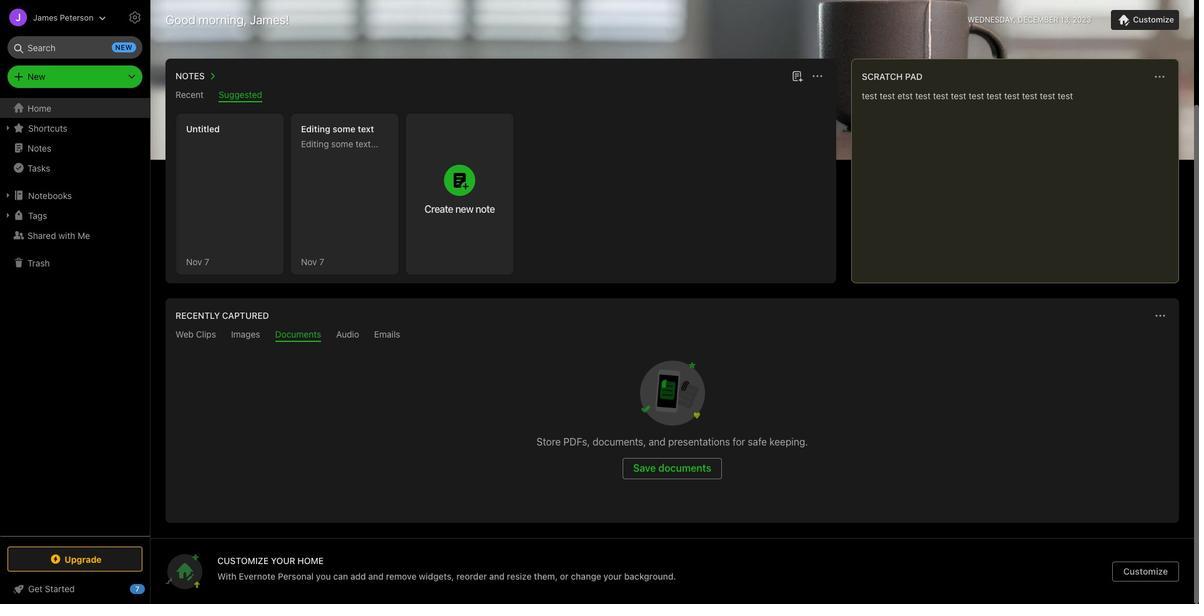 Task type: vqa. For each thing, say whether or not it's contained in the screenshot.
Settings IMAGE
yes



Task type: locate. For each thing, give the bounding box(es) containing it.
tab list containing recent
[[168, 89, 834, 102]]

1 horizontal spatial new
[[455, 204, 473, 215]]

good
[[165, 12, 195, 27]]

and up "save"
[[649, 437, 666, 448]]

documents tab panel
[[165, 342, 1179, 523]]

good morning, james!
[[165, 12, 289, 27]]

you
[[316, 571, 331, 582]]

customize
[[1133, 14, 1174, 24], [1123, 566, 1168, 577]]

and
[[649, 437, 666, 448], [368, 571, 384, 582], [489, 571, 505, 582]]

started
[[45, 584, 75, 595]]

emails tab
[[374, 329, 400, 342]]

new
[[27, 71, 45, 82]]

with
[[58, 230, 75, 241]]

get
[[28, 584, 43, 595]]

2 nov 7 from the left
[[301, 256, 324, 267]]

1 vertical spatial some
[[331, 139, 353, 149]]

tree
[[0, 98, 150, 536]]

pdfs,
[[563, 437, 590, 448]]

and left the resize
[[489, 571, 505, 582]]

create
[[424, 204, 453, 215]]

home
[[27, 103, 51, 113]]

Help and Learning task checklist field
[[0, 580, 150, 600]]

0 horizontal spatial notes
[[27, 143, 51, 153]]

tab list containing web clips
[[168, 329, 1177, 342]]

more actions image inside field
[[1153, 309, 1168, 324]]

web
[[175, 329, 194, 340]]

editing
[[301, 124, 330, 134], [301, 139, 329, 149]]

more actions field for recently captured
[[1152, 307, 1169, 325]]

new left the note on the left top of page
[[455, 204, 473, 215]]

7 inside help and learning task checklist field
[[135, 585, 139, 593]]

personal
[[278, 571, 314, 582]]

Search text field
[[16, 36, 134, 59]]

recently
[[175, 310, 220, 321]]

1 vertical spatial more actions image
[[1153, 309, 1168, 324]]

tab list
[[168, 89, 834, 102], [168, 329, 1177, 342]]

0 horizontal spatial nov
[[186, 256, 202, 267]]

1 vertical spatial new
[[455, 204, 473, 215]]

0 horizontal spatial new
[[115, 43, 132, 51]]

tags
[[28, 210, 47, 221]]

1 tab list from the top
[[168, 89, 834, 102]]

13,
[[1060, 15, 1071, 24]]

notes button
[[173, 69, 220, 84]]

1 vertical spatial editing
[[301, 139, 329, 149]]

notebooks link
[[0, 185, 149, 205]]

1 horizontal spatial more actions image
[[1153, 309, 1168, 324]]

home
[[298, 556, 324, 566]]

1 vertical spatial tab list
[[168, 329, 1177, 342]]

resize
[[507, 571, 532, 582]]

notes
[[175, 71, 205, 81], [27, 143, 51, 153]]

recent tab
[[175, 89, 204, 102]]

0 horizontal spatial nov 7
[[186, 256, 209, 267]]

1 nov 7 from the left
[[186, 256, 209, 267]]

audio tab
[[336, 329, 359, 342]]

1 vertical spatial customize
[[1123, 566, 1168, 577]]

home link
[[0, 98, 150, 118]]

1 editing from the top
[[301, 124, 330, 134]]

notes up the recent
[[175, 71, 205, 81]]

0 vertical spatial customize
[[1133, 14, 1174, 24]]

clips
[[196, 329, 216, 340]]

scratch
[[862, 71, 903, 82]]

or
[[560, 571, 569, 582]]

1 horizontal spatial nov 7
[[301, 256, 324, 267]]

0 vertical spatial some
[[333, 124, 355, 134]]

widgets,
[[419, 571, 454, 582]]

new
[[115, 43, 132, 51], [455, 204, 473, 215]]

and right add
[[368, 571, 384, 582]]

note
[[476, 204, 495, 215]]

save documents
[[633, 463, 711, 474]]

0 vertical spatial editing
[[301, 124, 330, 134]]

0 horizontal spatial and
[[368, 571, 384, 582]]

suggested
[[219, 89, 262, 100]]

safe
[[748, 437, 767, 448]]

editing left text
[[301, 124, 330, 134]]

nov
[[186, 256, 202, 267], [301, 256, 317, 267]]

expand tags image
[[3, 210, 13, 220]]

audio
[[336, 329, 359, 340]]

settings image
[[127, 10, 142, 25]]

2 horizontal spatial 7
[[319, 256, 324, 267]]

some left text
[[333, 124, 355, 134]]

shared with me link
[[0, 225, 149, 245]]

editing left text...
[[301, 139, 329, 149]]

click to collapse image
[[145, 581, 155, 596]]

More actions field
[[809, 67, 826, 85], [1151, 68, 1168, 86], [1152, 307, 1169, 325]]

background.
[[624, 571, 676, 582]]

shortcuts
[[28, 123, 67, 133]]

0 horizontal spatial 7
[[135, 585, 139, 593]]

0 vertical spatial tab list
[[168, 89, 834, 102]]

notebooks
[[28, 190, 72, 201]]

more actions image
[[810, 69, 825, 84], [1153, 309, 1168, 324]]

0 vertical spatial notes
[[175, 71, 205, 81]]

1 horizontal spatial notes
[[175, 71, 205, 81]]

notes up tasks
[[27, 143, 51, 153]]

Account field
[[0, 5, 106, 30]]

2 tab list from the top
[[168, 329, 1177, 342]]

new down settings "image"
[[115, 43, 132, 51]]

1 horizontal spatial nov
[[301, 256, 317, 267]]

2 horizontal spatial and
[[649, 437, 666, 448]]

some left text...
[[331, 139, 353, 149]]

recently captured
[[175, 310, 269, 321]]

0 vertical spatial more actions image
[[810, 69, 825, 84]]

emails
[[374, 329, 400, 340]]

1 horizontal spatial 7
[[204, 256, 209, 267]]

get started
[[28, 584, 75, 595]]

images tab
[[231, 329, 260, 342]]

nov 7
[[186, 256, 209, 267], [301, 256, 324, 267]]

notes link
[[0, 138, 149, 158]]

0 horizontal spatial more actions image
[[810, 69, 825, 84]]

some
[[333, 124, 355, 134], [331, 139, 353, 149]]

customize button
[[1111, 10, 1179, 30], [1112, 562, 1179, 582]]

shared
[[27, 230, 56, 241]]

0 vertical spatial new
[[115, 43, 132, 51]]



Task type: describe. For each thing, give the bounding box(es) containing it.
Start writing… text field
[[862, 91, 1178, 273]]

notes inside 'button'
[[175, 71, 205, 81]]

2 nov from the left
[[301, 256, 317, 267]]

tags button
[[0, 205, 149, 225]]

suggested tab panel
[[165, 102, 836, 284]]

trash
[[27, 258, 50, 268]]

documents
[[275, 329, 321, 340]]

recently captured button
[[173, 309, 269, 324]]

new button
[[7, 66, 142, 88]]

scratch pad
[[862, 71, 923, 82]]

shortcuts button
[[0, 118, 149, 138]]

documents tab
[[275, 329, 321, 342]]

images
[[231, 329, 260, 340]]

store
[[537, 437, 561, 448]]

presentations
[[668, 437, 730, 448]]

wednesday, december 13, 2023
[[968, 15, 1091, 24]]

2023
[[1073, 15, 1091, 24]]

keeping.
[[770, 437, 808, 448]]

web clips tab
[[175, 329, 216, 342]]

for
[[733, 437, 745, 448]]

evernote
[[239, 571, 276, 582]]

with
[[217, 571, 236, 582]]

your
[[271, 556, 295, 566]]

upgrade button
[[7, 547, 142, 572]]

scratch pad button
[[859, 69, 923, 84]]

tree containing home
[[0, 98, 150, 536]]

reorder
[[456, 571, 487, 582]]

documents,
[[593, 437, 646, 448]]

them,
[[534, 571, 558, 582]]

tab list for recently captured
[[168, 329, 1177, 342]]

create new note
[[424, 204, 495, 215]]

text...
[[356, 139, 378, 149]]

new search field
[[16, 36, 136, 59]]

can
[[333, 571, 348, 582]]

your
[[604, 571, 622, 582]]

captured
[[222, 310, 269, 321]]

james!
[[250, 12, 289, 27]]

me
[[78, 230, 90, 241]]

upgrade
[[65, 554, 102, 565]]

untitled
[[186, 124, 220, 134]]

new inside button
[[455, 204, 473, 215]]

save
[[633, 463, 656, 474]]

tab list for notes
[[168, 89, 834, 102]]

web clips
[[175, 329, 216, 340]]

more actions field for scratch pad
[[1151, 68, 1168, 86]]

tasks button
[[0, 158, 149, 178]]

trash link
[[0, 253, 149, 273]]

save documents button
[[623, 458, 722, 480]]

december
[[1018, 15, 1058, 24]]

editing some text editing some text...
[[301, 124, 378, 149]]

james peterson
[[33, 12, 94, 22]]

1 vertical spatial customize button
[[1112, 562, 1179, 582]]

1 horizontal spatial and
[[489, 571, 505, 582]]

peterson
[[60, 12, 94, 22]]

documents
[[658, 463, 711, 474]]

1 vertical spatial notes
[[27, 143, 51, 153]]

shared with me
[[27, 230, 90, 241]]

suggested tab
[[219, 89, 262, 102]]

wednesday,
[[968, 15, 1016, 24]]

change
[[571, 571, 601, 582]]

create new note button
[[406, 114, 513, 275]]

expand notebooks image
[[3, 190, 13, 200]]

pad
[[905, 71, 923, 82]]

recent
[[175, 89, 204, 100]]

customize your home with evernote personal you can add and remove widgets, reorder and resize them, or change your background.
[[217, 556, 676, 582]]

store pdfs, documents, and presentations for safe keeping.
[[537, 437, 808, 448]]

tasks
[[27, 163, 50, 173]]

more actions image
[[1152, 69, 1167, 84]]

morning,
[[198, 12, 247, 27]]

2 editing from the top
[[301, 139, 329, 149]]

new inside search field
[[115, 43, 132, 51]]

customize
[[217, 556, 269, 566]]

0 vertical spatial customize button
[[1111, 10, 1179, 30]]

james
[[33, 12, 58, 22]]

add
[[350, 571, 366, 582]]

text
[[358, 124, 374, 134]]

remove
[[386, 571, 417, 582]]

and inside documents tab panel
[[649, 437, 666, 448]]

1 nov from the left
[[186, 256, 202, 267]]



